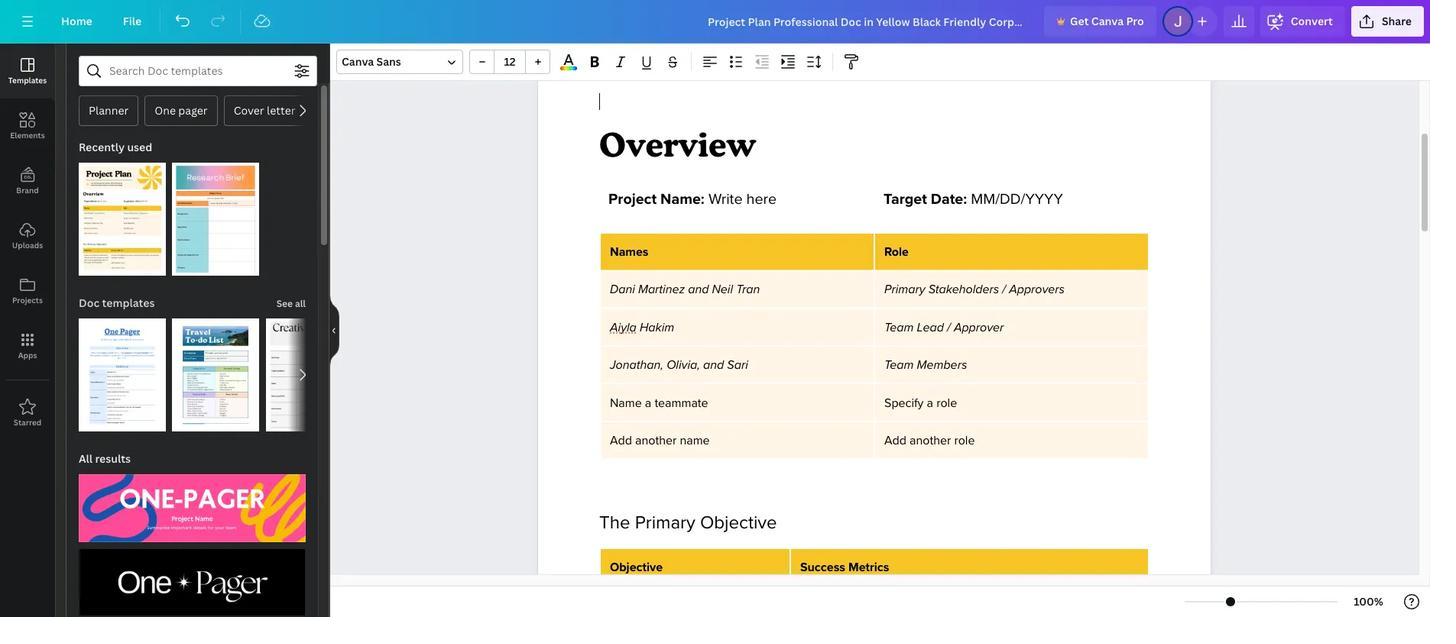Task type: describe. For each thing, give the bounding box(es) containing it.
templates
[[8, 75, 47, 86]]

get canva pro
[[1070, 14, 1144, 28]]

100% button
[[1344, 590, 1394, 615]]

pager
[[178, 103, 208, 118]]

apps
[[18, 350, 37, 361]]

convert button
[[1260, 6, 1345, 37]]

all results
[[79, 452, 131, 466]]

brand button
[[0, 154, 55, 209]]

creative brief doc in black and white grey editorial style image
[[266, 319, 353, 432]]

project plan professional doc in yellow black friendly corporate style group
[[79, 154, 166, 276]]

all
[[295, 297, 306, 310]]

doc templates
[[79, 296, 155, 310]]

starred
[[14, 417, 41, 428]]

main menu bar
[[0, 0, 1430, 44]]

file
[[123, 14, 142, 28]]

see all
[[277, 297, 306, 310]]

travel to-do list doc in teal pastel green pastel purple vibrant professional style group
[[172, 310, 260, 432]]

creative brief doc in black and white grey editorial style group
[[266, 319, 353, 432]]

pro
[[1126, 14, 1144, 28]]

Design title text field
[[696, 6, 1038, 37]]

letter
[[267, 103, 295, 118]]

planner button
[[79, 96, 139, 126]]

share button
[[1351, 6, 1424, 37]]

share
[[1382, 14, 1412, 28]]

side panel tab list
[[0, 44, 55, 441]]

one pager
[[155, 103, 208, 118]]

projects
[[12, 295, 43, 306]]

cover letter
[[234, 103, 295, 118]]

planner
[[89, 103, 129, 118]]

travel to-do list doc in teal pastel green pastel purple vibrant professional style image
[[172, 319, 260, 432]]

convert
[[1291, 14, 1333, 28]]

canva sans
[[342, 54, 401, 69]]

starred button
[[0, 386, 55, 441]]

elements
[[10, 130, 45, 141]]

research brief doc in orange teal pink soft pastels style image
[[172, 163, 260, 276]]

– – number field
[[499, 54, 521, 69]]

color range image
[[560, 67, 577, 70]]

canva inside popup button
[[342, 54, 374, 69]]

project overview/one-pager professional docs banner in pink dark blue yellow playful abstract style group
[[79, 466, 306, 543]]

project overview/one-pager professional docs banner in black white sleek monochrome style group
[[79, 540, 306, 617]]



Task type: vqa. For each thing, say whether or not it's contained in the screenshot.
Project Plan Professional Doc in Yellow Black Friendly Corporate Style group
yes



Task type: locate. For each thing, give the bounding box(es) containing it.
canva left pro
[[1091, 14, 1124, 28]]

sans
[[377, 54, 401, 69]]

one
[[155, 103, 176, 118]]

see
[[277, 297, 293, 310]]

Search Doc templates search field
[[109, 57, 287, 86]]

file button
[[111, 6, 154, 37]]

get
[[1070, 14, 1089, 28]]

see all button
[[275, 288, 307, 319]]

primary
[[635, 512, 695, 534]]

0 horizontal spatial canva
[[342, 54, 374, 69]]

canva sans button
[[336, 50, 463, 74]]

one pager doc in black and white blue light blue classic professional style image
[[79, 319, 166, 432]]

doc
[[79, 296, 100, 310]]

home link
[[49, 6, 105, 37]]

project overview/one-pager professional docs banner in black white sleek monochrome style image
[[79, 549, 306, 617]]

doc templates button
[[77, 288, 156, 319]]

recently
[[79, 140, 125, 154]]

1 horizontal spatial canva
[[1091, 14, 1124, 28]]

group
[[469, 50, 550, 74]]

project plan professional doc in yellow black friendly corporate style image
[[79, 163, 166, 276]]

cover
[[234, 103, 264, 118]]

cover letter button
[[224, 96, 305, 126]]

apps button
[[0, 319, 55, 374]]

1 vertical spatial canva
[[342, 54, 374, 69]]

templates
[[102, 296, 155, 310]]

100%
[[1354, 595, 1384, 609]]

the primary objective
[[599, 512, 777, 534]]

get canva pro button
[[1044, 6, 1156, 37]]

objective
[[700, 512, 777, 534]]

all
[[79, 452, 93, 466]]

overview
[[599, 125, 756, 165]]

one pager doc in black and white blue light blue classic professional style group
[[79, 310, 166, 432]]

canva left sans in the top of the page
[[342, 54, 374, 69]]

projects button
[[0, 264, 55, 319]]

0 vertical spatial canva
[[1091, 14, 1124, 28]]

uploads button
[[0, 209, 55, 264]]

elements button
[[0, 99, 55, 154]]

home
[[61, 14, 92, 28]]

recently used
[[79, 140, 152, 154]]

research brief doc in orange teal pink soft pastels style group
[[172, 154, 260, 276]]

one pager button
[[145, 96, 218, 126]]

templates button
[[0, 44, 55, 99]]

hide image
[[329, 294, 339, 367]]

used
[[127, 140, 152, 154]]

brand
[[16, 185, 39, 196]]

results
[[95, 452, 131, 466]]

uploads
[[12, 240, 43, 251]]

the
[[599, 512, 630, 534]]

canva inside button
[[1091, 14, 1124, 28]]

project overview/one-pager professional docs banner in pink dark blue yellow playful abstract style image
[[79, 475, 306, 543]]

canva
[[1091, 14, 1124, 28], [342, 54, 374, 69]]



